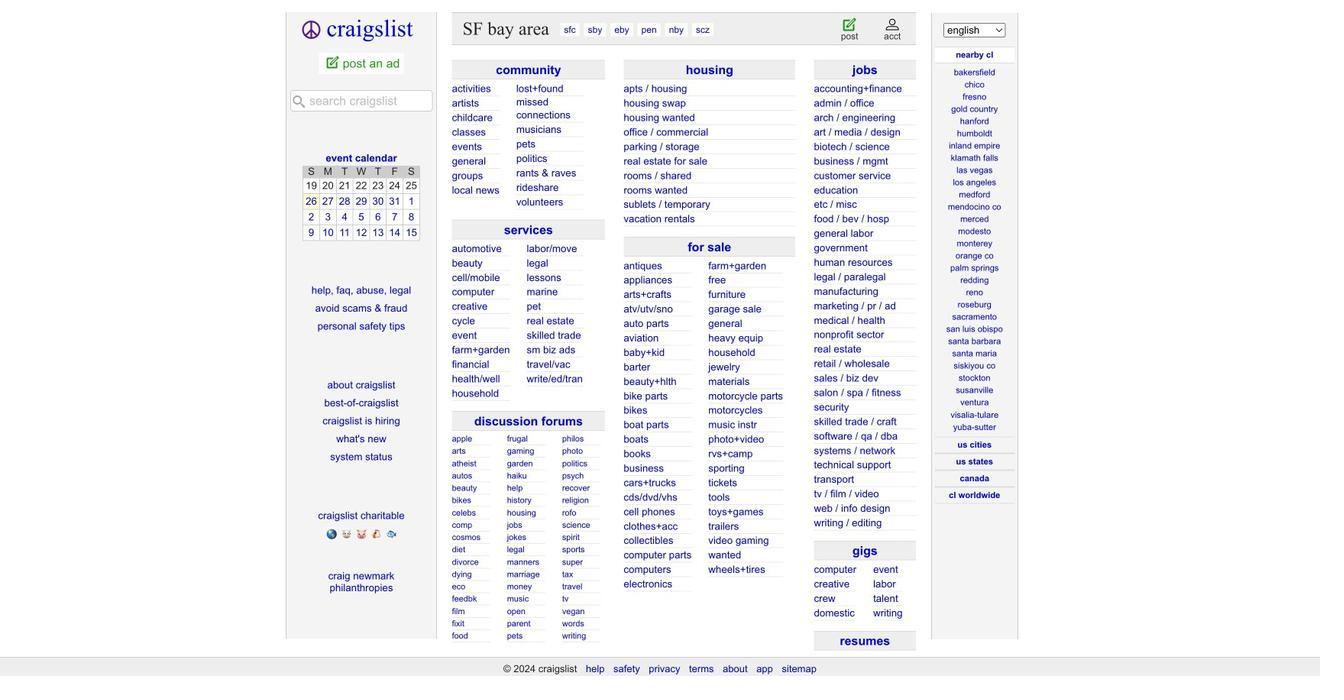 Task type: vqa. For each thing, say whether or not it's contained in the screenshot.
ANTIQUE UNDERWOOD TYPEWRITER 1 image hide posting image
no



Task type: describe. For each thing, give the bounding box(es) containing it.
search craigslist text field
[[290, 90, 433, 111]]



